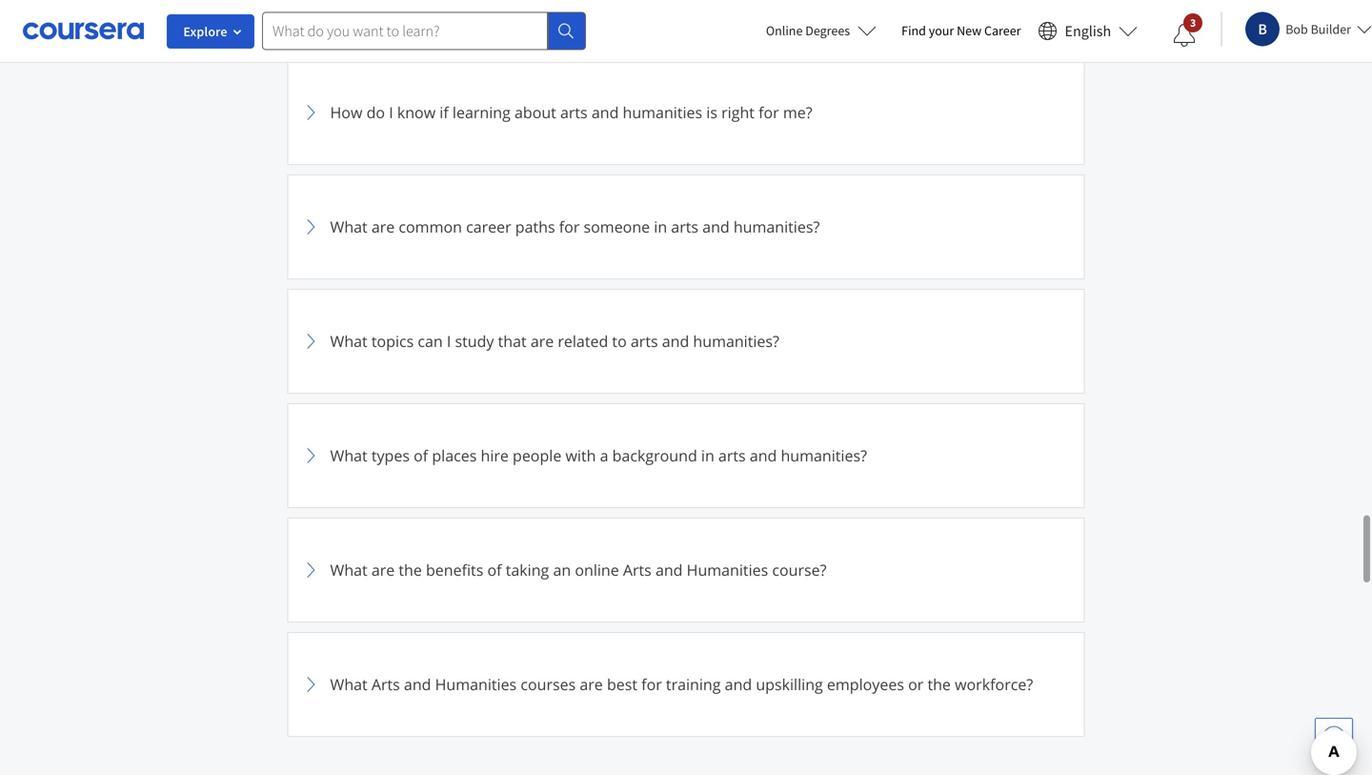 Task type: vqa. For each thing, say whether or not it's contained in the screenshot.
second analyst, from the right
no



Task type: describe. For each thing, give the bounding box(es) containing it.
how do i know if learning about arts and humanities is right for me?
[[330, 102, 813, 123]]

paths
[[516, 216, 555, 237]]

what are common career paths for someone in arts and humanities?
[[330, 216, 820, 237]]

background
[[613, 445, 698, 466]]

types
[[372, 445, 410, 466]]

humanities
[[623, 102, 703, 123]]

coursera image
[[23, 15, 144, 46]]

how do i know if learning about arts and humanities is right for me? list item
[[287, 60, 1085, 165]]

what types of places hire people with a background in arts and humanities? button
[[300, 416, 1073, 496]]

and inside what topics can i study that are related to arts and humanities? dropdown button
[[662, 331, 690, 351]]

right
[[722, 102, 755, 123]]

online
[[766, 22, 803, 39]]

your
[[929, 22, 955, 39]]

career
[[985, 22, 1022, 39]]

for inside how do i know if learning about arts and humanities is right for me? dropdown button
[[759, 102, 780, 123]]

career
[[466, 216, 512, 237]]

employees
[[827, 674, 905, 694]]

0 horizontal spatial i
[[389, 102, 393, 123]]

explore
[[183, 23, 227, 40]]

3 button
[[1158, 12, 1212, 58]]

what types of places hire people with a background in arts and humanities?
[[330, 445, 867, 466]]

chevron right image for how do i know if learning about arts and humanities is right for me?
[[300, 101, 323, 124]]

what arts and humanities courses are best for training and upskilling employees or the workforce? button
[[300, 644, 1073, 725]]

benefits
[[426, 560, 484, 580]]

show notifications image
[[1174, 24, 1197, 47]]

places
[[432, 445, 477, 466]]

topics
[[372, 331, 414, 351]]

and inside what types of places hire people with a background in arts and humanities? dropdown button
[[750, 445, 777, 466]]

that
[[498, 331, 527, 351]]

what for what are common career paths for someone in arts and humanities?
[[330, 216, 368, 237]]

help center image
[[1323, 725, 1346, 748]]

chevron right image for what types of places hire people with a background in arts and humanities?
[[300, 444, 323, 467]]

people
[[513, 445, 562, 466]]

what are the benefits of taking an online arts and humanities course? list item
[[287, 518, 1085, 623]]

find your new career
[[902, 22, 1022, 39]]

course?
[[773, 560, 827, 580]]

an
[[553, 560, 571, 580]]

to
[[612, 331, 627, 351]]

is
[[707, 102, 718, 123]]

1 vertical spatial i
[[447, 331, 451, 351]]

humanities? inside what topics can i study that are related to arts and humanities? dropdown button
[[693, 331, 780, 351]]

what topics can i study that are related to arts and humanities?
[[330, 331, 780, 351]]

of inside what types of places hire people with a background in arts and humanities? dropdown button
[[414, 445, 428, 466]]

humanities inside what arts and humanities courses are best for training and upskilling employees or the workforce? dropdown button
[[435, 674, 517, 694]]

or
[[909, 674, 924, 694]]

online degrees
[[766, 22, 851, 39]]

a
[[600, 445, 609, 466]]

training
[[666, 674, 721, 694]]

related
[[558, 331, 608, 351]]

builder
[[1311, 20, 1352, 38]]

bob
[[1286, 20, 1309, 38]]

if
[[440, 102, 449, 123]]

arts inside dropdown button
[[372, 674, 400, 694]]

upskilling
[[756, 674, 823, 694]]

find your new career link
[[892, 19, 1031, 43]]

of inside what are the benefits of taking an online arts and humanities course? dropdown button
[[488, 560, 502, 580]]

for inside what arts and humanities courses are best for training and upskilling employees or the workforce? dropdown button
[[642, 674, 662, 694]]

what arts and humanities courses are best for training and upskilling employees or the workforce?
[[330, 674, 1034, 694]]

arts inside what topics can i study that are related to arts and humanities? dropdown button
[[631, 331, 658, 351]]



Task type: locate. For each thing, give the bounding box(es) containing it.
3 chevron right image from the top
[[300, 330, 323, 353]]

in right background
[[702, 445, 715, 466]]

about
[[515, 102, 557, 123]]

what are common career paths for someone in arts and humanities? button
[[300, 187, 1073, 267]]

what are common career paths for someone in arts and humanities? list item
[[287, 174, 1085, 279]]

0 vertical spatial humanities?
[[734, 216, 820, 237]]

0 horizontal spatial the
[[399, 560, 422, 580]]

1 horizontal spatial of
[[488, 560, 502, 580]]

humanities
[[687, 560, 769, 580], [435, 674, 517, 694]]

0 horizontal spatial humanities
[[435, 674, 517, 694]]

chevron right image for what are common career paths for someone in arts and humanities?
[[300, 215, 323, 238]]

workforce?
[[955, 674, 1034, 694]]

1 vertical spatial of
[[488, 560, 502, 580]]

learning
[[453, 102, 511, 123]]

2 horizontal spatial for
[[759, 102, 780, 123]]

common
[[399, 216, 462, 237]]

what
[[330, 216, 368, 237], [330, 331, 368, 351], [330, 445, 368, 466], [330, 560, 368, 580], [330, 674, 368, 694]]

online degrees button
[[751, 10, 892, 51]]

new
[[957, 22, 982, 39]]

None search field
[[262, 12, 586, 50]]

humanities? inside what are common career paths for someone in arts and humanities? dropdown button
[[734, 216, 820, 237]]

chevron right image inside what are common career paths for someone in arts and humanities? dropdown button
[[300, 215, 323, 238]]

for right "best"
[[642, 674, 662, 694]]

0 vertical spatial the
[[399, 560, 422, 580]]

are right that in the top left of the page
[[531, 331, 554, 351]]

and inside what are the benefits of taking an online arts and humanities course? dropdown button
[[656, 560, 683, 580]]

chevron right image inside how do i know if learning about arts and humanities is right for me? dropdown button
[[300, 101, 323, 124]]

degrees
[[806, 22, 851, 39]]

chevron right image inside what are the benefits of taking an online arts and humanities course? dropdown button
[[300, 559, 323, 582]]

what for what are the benefits of taking an online arts and humanities course?
[[330, 560, 368, 580]]

1 horizontal spatial humanities
[[687, 560, 769, 580]]

1 vertical spatial in
[[702, 445, 715, 466]]

0 vertical spatial arts
[[623, 560, 652, 580]]

1 vertical spatial for
[[559, 216, 580, 237]]

explore button
[[167, 14, 255, 49]]

are
[[372, 216, 395, 237], [531, 331, 554, 351], [372, 560, 395, 580], [580, 674, 603, 694]]

what for what topics can i study that are related to arts and humanities?
[[330, 331, 368, 351]]

arts inside what are common career paths for someone in arts and humanities? dropdown button
[[671, 216, 699, 237]]

0 vertical spatial humanities
[[687, 560, 769, 580]]

i right do
[[389, 102, 393, 123]]

are left "best"
[[580, 674, 603, 694]]

2 vertical spatial for
[[642, 674, 662, 694]]

1 vertical spatial arts
[[372, 674, 400, 694]]

chevron right image for what are the benefits of taking an online arts and humanities course?
[[300, 559, 323, 582]]

arts
[[623, 560, 652, 580], [372, 674, 400, 694]]

0 vertical spatial for
[[759, 102, 780, 123]]

arts right someone in the left top of the page
[[671, 216, 699, 237]]

1 vertical spatial humanities
[[435, 674, 517, 694]]

the right or
[[928, 674, 951, 694]]

can
[[418, 331, 443, 351]]

in inside list item
[[702, 445, 715, 466]]

arts right to
[[631, 331, 658, 351]]

for
[[759, 102, 780, 123], [559, 216, 580, 237], [642, 674, 662, 694]]

chevron right image inside what types of places hire people with a background in arts and humanities? dropdown button
[[300, 444, 323, 467]]

are left common
[[372, 216, 395, 237]]

for inside what are common career paths for someone in arts and humanities? dropdown button
[[559, 216, 580, 237]]

arts inside dropdown button
[[623, 560, 652, 580]]

arts inside what types of places hire people with a background in arts and humanities? dropdown button
[[719, 445, 746, 466]]

the left "benefits"
[[399, 560, 422, 580]]

What do you want to learn? text field
[[262, 12, 548, 50]]

chevron right image inside what topics can i study that are related to arts and humanities? dropdown button
[[300, 330, 323, 353]]

1 what from the top
[[330, 216, 368, 237]]

do
[[367, 102, 385, 123]]

the inside what are the benefits of taking an online arts and humanities course? dropdown button
[[399, 560, 422, 580]]

english
[[1065, 21, 1112, 41]]

2 what from the top
[[330, 331, 368, 351]]

3
[[1191, 15, 1197, 30]]

i
[[389, 102, 393, 123], [447, 331, 451, 351]]

list containing how do i know if learning about arts and humanities is right for me?
[[287, 0, 1085, 746]]

b
[[1259, 20, 1268, 39]]

what for what arts and humanities courses are best for training and upskilling employees or the workforce?
[[330, 674, 368, 694]]

5 what from the top
[[330, 674, 368, 694]]

and
[[592, 102, 619, 123], [703, 216, 730, 237], [662, 331, 690, 351], [750, 445, 777, 466], [656, 560, 683, 580], [404, 674, 431, 694], [725, 674, 752, 694]]

1 vertical spatial humanities?
[[693, 331, 780, 351]]

what are the benefits of taking an online arts and humanities course? button
[[300, 530, 1073, 610]]

1 horizontal spatial i
[[447, 331, 451, 351]]

for left me?
[[759, 102, 780, 123]]

humanities?
[[734, 216, 820, 237], [693, 331, 780, 351], [781, 445, 867, 466]]

what are the benefits of taking an online arts and humanities course?
[[330, 560, 827, 580]]

arts right online
[[623, 560, 652, 580]]

with
[[566, 445, 596, 466]]

the
[[399, 560, 422, 580], [928, 674, 951, 694]]

are left "benefits"
[[372, 560, 395, 580]]

1 chevron right image from the top
[[300, 101, 323, 124]]

what types of places hire people with a background in arts and humanities? list item
[[287, 403, 1085, 508]]

and inside what are common career paths for someone in arts and humanities? dropdown button
[[703, 216, 730, 237]]

what topics can i study that are related to arts and humanities? list item
[[287, 289, 1085, 394]]

english button
[[1031, 0, 1146, 62]]

1 horizontal spatial the
[[928, 674, 951, 694]]

humanities inside what are the benefits of taking an online arts and humanities course? dropdown button
[[687, 560, 769, 580]]

arts right background
[[719, 445, 746, 466]]

1 horizontal spatial in
[[702, 445, 715, 466]]

0 vertical spatial in
[[654, 216, 667, 237]]

arts
[[561, 102, 588, 123], [671, 216, 699, 237], [631, 331, 658, 351], [719, 445, 746, 466]]

of left 'taking'
[[488, 560, 502, 580]]

0 horizontal spatial arts
[[372, 674, 400, 694]]

are inside dropdown button
[[580, 674, 603, 694]]

humanities? inside what types of places hire people with a background in arts and humanities? dropdown button
[[781, 445, 867, 466]]

list item
[[287, 0, 1085, 51]]

the inside what arts and humanities courses are best for training and upskilling employees or the workforce? dropdown button
[[928, 674, 951, 694]]

what topics can i study that are related to arts and humanities? button
[[300, 301, 1073, 381]]

arts right chevron right image
[[372, 674, 400, 694]]

hire
[[481, 445, 509, 466]]

1 horizontal spatial arts
[[623, 560, 652, 580]]

of
[[414, 445, 428, 466], [488, 560, 502, 580]]

4 what from the top
[[330, 560, 368, 580]]

are inside list item
[[372, 216, 395, 237]]

in
[[654, 216, 667, 237], [702, 445, 715, 466]]

online
[[575, 560, 619, 580]]

in inside list item
[[654, 216, 667, 237]]

0 vertical spatial i
[[389, 102, 393, 123]]

chevron right image
[[300, 101, 323, 124], [300, 215, 323, 238], [300, 330, 323, 353], [300, 444, 323, 467], [300, 559, 323, 582]]

bob builder
[[1286, 20, 1352, 38]]

0 horizontal spatial in
[[654, 216, 667, 237]]

1 horizontal spatial for
[[642, 674, 662, 694]]

2 vertical spatial humanities?
[[781, 445, 867, 466]]

chevron right image
[[300, 673, 323, 696]]

know
[[397, 102, 436, 123]]

arts inside how do i know if learning about arts and humanities is right for me? dropdown button
[[561, 102, 588, 123]]

how do i know if learning about arts and humanities is right for me? button
[[300, 72, 1073, 153]]

of right types
[[414, 445, 428, 466]]

for right paths
[[559, 216, 580, 237]]

list
[[287, 0, 1085, 746]]

0 vertical spatial of
[[414, 445, 428, 466]]

arts right about on the left of page
[[561, 102, 588, 123]]

someone
[[584, 216, 650, 237]]

0 horizontal spatial of
[[414, 445, 428, 466]]

how
[[330, 102, 363, 123]]

what inside dropdown button
[[330, 674, 368, 694]]

study
[[455, 331, 494, 351]]

find
[[902, 22, 927, 39]]

what arts and humanities courses are best for training and upskilling employees or the workforce? list item
[[287, 632, 1085, 737]]

courses
[[521, 674, 576, 694]]

chevron right image for what topics can i study that are related to arts and humanities?
[[300, 330, 323, 353]]

3 what from the top
[[330, 445, 368, 466]]

taking
[[506, 560, 549, 580]]

best
[[607, 674, 638, 694]]

humanities left course?
[[687, 560, 769, 580]]

1 vertical spatial the
[[928, 674, 951, 694]]

4 chevron right image from the top
[[300, 444, 323, 467]]

i right 'can' at the top of the page
[[447, 331, 451, 351]]

and inside how do i know if learning about arts and humanities is right for me? dropdown button
[[592, 102, 619, 123]]

what for what types of places hire people with a background in arts and humanities?
[[330, 445, 368, 466]]

me?
[[783, 102, 813, 123]]

humanities left courses
[[435, 674, 517, 694]]

2 chevron right image from the top
[[300, 215, 323, 238]]

5 chevron right image from the top
[[300, 559, 323, 582]]

0 horizontal spatial for
[[559, 216, 580, 237]]

what inside list item
[[330, 216, 368, 237]]

in right someone in the left top of the page
[[654, 216, 667, 237]]



